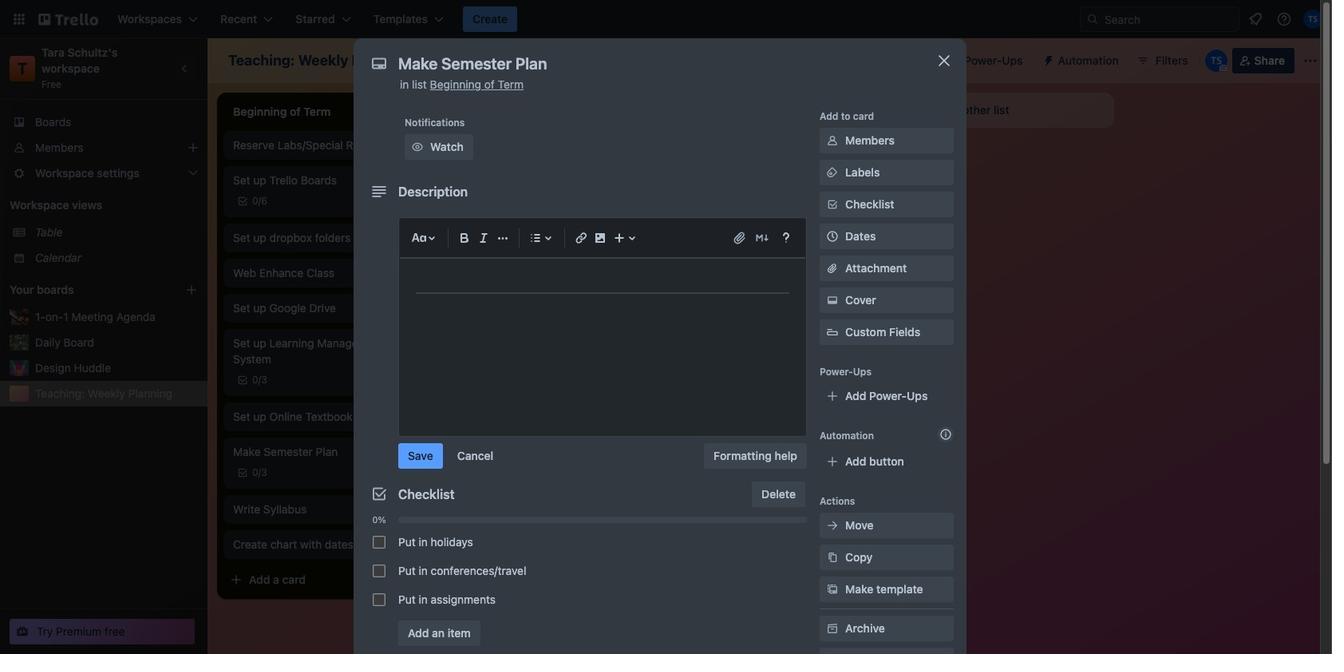Task type: describe. For each thing, give the bounding box(es) containing it.
teaching: inside text box
[[228, 52, 295, 69]]

put in conferences/travel
[[399, 564, 527, 577]]

add a card button for create from template… icon to the bottom
[[450, 420, 629, 446]]

add another list
[[926, 103, 1010, 117]]

dates
[[846, 229, 876, 243]]

1 vertical spatial teaching:
[[35, 387, 85, 400]]

set up learning management system link
[[233, 335, 418, 367]]

up for online
[[253, 410, 267, 423]]

0 horizontal spatial power-ups
[[820, 366, 872, 378]]

google
[[270, 301, 306, 315]]

design
[[35, 361, 71, 375]]

dates
[[325, 537, 354, 551]]

sm image for members
[[825, 133, 841, 149]]

1 vertical spatial weekly
[[88, 387, 125, 400]]

web enhance class
[[233, 266, 335, 280]]

attachment button
[[820, 256, 954, 281]]

web
[[233, 266, 256, 280]]

watch button
[[405, 134, 473, 160]]

curriculum
[[740, 173, 796, 187]]

archive
[[846, 621, 886, 635]]

complete
[[687, 173, 737, 187]]

make for make final exam
[[687, 224, 714, 238]]

Put in assignments checkbox
[[373, 593, 386, 606]]

semester
[[370, 537, 418, 551]]

try premium free
[[37, 625, 125, 638]]

another
[[950, 103, 991, 117]]

copy link
[[820, 545, 954, 570]]

add inside button
[[408, 626, 429, 640]]

correct
[[687, 260, 726, 273]]

Search field
[[1100, 7, 1240, 31]]

1 vertical spatial planning
[[128, 387, 173, 400]]

planning inside text box
[[352, 52, 412, 69]]

custom
[[846, 325, 887, 339]]

template
[[877, 582, 924, 596]]

sm image for copy
[[825, 549, 841, 565]]

1 horizontal spatial class
[[488, 231, 516, 244]]

3 for up
[[261, 374, 267, 386]]

sm image for watch
[[410, 139, 426, 155]]

editor toolbar toolbar
[[407, 225, 799, 251]]

dropbox
[[270, 231, 312, 244]]

italic ⌘i image
[[474, 228, 494, 248]]

0 for set up learning management system
[[252, 374, 258, 386]]

workspace navigation collapse icon image
[[174, 58, 196, 80]]

0 horizontal spatial 0 / 6
[[252, 195, 267, 207]]

complete curriculum development chart
[[687, 173, 868, 203]]

put for put in assignments
[[399, 593, 416, 606]]

image image
[[591, 228, 610, 248]]

Put in conferences/travel checkbox
[[373, 565, 386, 577]]

0%
[[372, 514, 386, 525]]

workspace for workspace views
[[10, 198, 69, 212]]

0 horizontal spatial members link
[[0, 135, 208, 161]]

ups inside 'button'
[[1003, 54, 1024, 67]]

assignments
[[431, 593, 496, 606]]

checklist inside 'link'
[[846, 197, 895, 211]]

boards
[[37, 283, 74, 296]]

sm image for archive
[[825, 621, 841, 637]]

write syllabus
[[233, 502, 307, 516]]

cancel button
[[448, 443, 503, 469]]

0 / 3 for semester
[[252, 466, 267, 478]]

make for make semester plan
[[233, 445, 261, 458]]

formatting
[[714, 449, 772, 462]]

make template link
[[820, 577, 954, 602]]

trello
[[270, 173, 298, 187]]

web enhance class link
[[233, 265, 418, 281]]

correct final exam link
[[687, 259, 872, 275]]

primary element
[[0, 0, 1333, 38]]

set for set up trello boards
[[233, 173, 250, 187]]

make for make template
[[846, 582, 874, 596]]

custom fields
[[846, 325, 921, 339]]

table
[[35, 225, 63, 239]]

add a card button for create from template… image
[[224, 567, 403, 593]]

make semester plan link
[[233, 444, 418, 460]]

cancel
[[457, 449, 494, 462]]

ups inside "link"
[[907, 389, 928, 403]]

0 horizontal spatial card
[[282, 573, 306, 586]]

move link
[[820, 513, 954, 538]]

share button
[[1233, 48, 1295, 73]]

write syllabus link
[[233, 502, 418, 518]]

boards link
[[0, 109, 208, 135]]

write
[[233, 502, 260, 516]]

set for set up google drive
[[233, 301, 250, 315]]

list inside button
[[994, 103, 1010, 117]]

0 horizontal spatial 6
[[261, 195, 267, 207]]

make template
[[846, 582, 924, 596]]

add up 'cancel'
[[476, 426, 497, 439]]

chart
[[687, 189, 715, 203]]

add button button
[[820, 449, 954, 474]]

delete link
[[752, 482, 806, 507]]

make final exam
[[687, 224, 773, 238]]

1 vertical spatial create from template… image
[[636, 426, 649, 439]]

set up online textbook link
[[233, 409, 418, 425]]

online
[[270, 410, 303, 423]]

star or unstar board image
[[429, 54, 442, 67]]

/ down the italic ⌘i image
[[485, 252, 488, 264]]

final for make
[[717, 224, 742, 238]]

tara
[[42, 46, 65, 59]]

put for put in conferences/travel
[[399, 564, 416, 577]]

make semester plan
[[233, 445, 338, 458]]

add a card for the add a card button corresponding to create from template… icon to the bottom
[[476, 426, 533, 439]]

reserve labs/special rooms
[[233, 138, 382, 152]]

set up dropbox folders
[[233, 231, 351, 244]]

create chart with dates of semester
[[233, 537, 418, 551]]

1 vertical spatial 0 / 6
[[479, 252, 494, 264]]

watch
[[430, 140, 464, 153]]

checklist group
[[367, 528, 807, 614]]

color: blue, title: none image
[[460, 220, 492, 227]]

custom fields button
[[820, 324, 954, 340]]

put in holidays
[[399, 535, 473, 549]]

1 vertical spatial power-
[[820, 366, 854, 378]]

lists image
[[526, 228, 545, 248]]

delete
[[762, 487, 796, 501]]

class inside 'link'
[[307, 266, 335, 280]]

daily board link
[[35, 335, 198, 351]]

sm image for checklist
[[825, 196, 841, 212]]

workspace visible
[[480, 54, 576, 67]]

notifications
[[405, 117, 465, 129]]

huddle
[[74, 361, 111, 375]]

close dialog image
[[935, 51, 954, 70]]

filters button
[[1132, 48, 1194, 73]]

add board image
[[185, 284, 198, 296]]

0 horizontal spatial boards
[[35, 115, 71, 129]]

board
[[64, 335, 94, 349]]

tara schultz's workspace free
[[42, 46, 121, 90]]

attachment
[[846, 261, 907, 275]]

automation inside button
[[1059, 54, 1120, 67]]

color: orange, title: none image
[[460, 153, 492, 160]]

chart
[[271, 537, 297, 551]]

rooms
[[346, 138, 382, 152]]

1 horizontal spatial boards
[[301, 173, 337, 187]]

teaching: weekly planning inside teaching: weekly planning text box
[[228, 52, 412, 69]]

daily board
[[35, 335, 94, 349]]

workspace
[[42, 61, 100, 75]]

power- inside "link"
[[870, 389, 907, 403]]

power-ups button
[[933, 48, 1033, 73]]

search image
[[1087, 13, 1100, 26]]

add left button
[[846, 454, 867, 468]]

1 horizontal spatial 6
[[488, 252, 494, 264]]

your
[[10, 283, 34, 296]]

free
[[105, 625, 125, 638]]

1 horizontal spatial members link
[[820, 128, 954, 153]]

drive
[[309, 301, 336, 315]]

filters
[[1156, 54, 1189, 67]]

share
[[1255, 54, 1286, 67]]

automation button
[[1036, 48, 1129, 73]]

1-on-1 meeting agenda link
[[35, 309, 198, 325]]

0 / 3 for up
[[252, 374, 267, 386]]

a for the add a card button corresponding to create from template… icon to the bottom
[[500, 426, 506, 439]]

add a card for the add a card button corresponding to create from template… image
[[249, 573, 306, 586]]

dates button
[[820, 224, 954, 249]]

link image
[[572, 228, 591, 248]]

power- inside 'button'
[[965, 54, 1003, 67]]

enhance
[[259, 266, 304, 280]]

in for conferences/travel
[[419, 564, 428, 577]]

premium
[[56, 625, 102, 638]]

visible
[[542, 54, 576, 67]]

cover link
[[820, 288, 954, 313]]

1 vertical spatial checklist
[[399, 487, 455, 502]]



Task type: locate. For each thing, give the bounding box(es) containing it.
ups up add another list button
[[1003, 54, 1024, 67]]

create from template… image
[[409, 573, 422, 586]]

set for set up dropbox folders
[[233, 231, 250, 244]]

4 set from the top
[[233, 336, 250, 350]]

sm image inside make template link
[[825, 581, 841, 597]]

labs/special
[[278, 138, 343, 152]]

sm image for labels
[[825, 165, 841, 180]]

0 / 6 down set up trello boards
[[252, 195, 267, 207]]

3 down system
[[261, 374, 267, 386]]

0 for set up trello boards
[[252, 195, 258, 207]]

3 up from the top
[[253, 301, 267, 315]]

/ down set up trello boards
[[258, 195, 261, 207]]

3 sm image from the top
[[825, 581, 841, 597]]

set up online textbook
[[233, 410, 353, 423]]

checklist down save button
[[399, 487, 455, 502]]

set for set up online textbook
[[233, 410, 250, 423]]

1 horizontal spatial workspace
[[480, 54, 539, 67]]

1 vertical spatial ups
[[854, 366, 872, 378]]

set up google drive
[[233, 301, 336, 315]]

0 / 3
[[252, 374, 267, 386], [252, 466, 267, 478]]

0 horizontal spatial of
[[357, 537, 367, 551]]

4 up from the top
[[253, 336, 267, 350]]

0 / 6 down the italic ⌘i image
[[479, 252, 494, 264]]

teaching: weekly planning inside teaching: weekly planning link
[[35, 387, 173, 400]]

2 vertical spatial make
[[846, 582, 874, 596]]

1 horizontal spatial list
[[994, 103, 1010, 117]]

in up notifications at the top left of the page
[[400, 77, 409, 91]]

add to card
[[820, 110, 875, 122]]

0 vertical spatial automation
[[1059, 54, 1120, 67]]

sm image inside copy link
[[825, 549, 841, 565]]

teaching: down design
[[35, 387, 85, 400]]

set down web
[[233, 301, 250, 315]]

add power-ups
[[846, 389, 928, 403]]

sm image left make template
[[825, 581, 841, 597]]

0 vertical spatial workspace
[[480, 54, 539, 67]]

0 vertical spatial create
[[473, 12, 508, 26]]

create button
[[463, 6, 518, 32]]

put
[[399, 535, 416, 549], [399, 564, 416, 577], [399, 593, 416, 606]]

add another list button
[[898, 93, 1115, 128]]

up for dropbox
[[253, 231, 267, 244]]

add left another
[[926, 103, 948, 117]]

1 vertical spatial automation
[[820, 430, 875, 442]]

0 vertical spatial of
[[485, 77, 495, 91]]

set down reserve
[[233, 173, 250, 187]]

add a card up 'cancel'
[[476, 426, 533, 439]]

final down attach and insert link icon
[[729, 260, 753, 273]]

final for correct
[[729, 260, 753, 273]]

power- down custom fields button
[[870, 389, 907, 403]]

0 vertical spatial planning
[[352, 52, 412, 69]]

0 / 3 down make semester plan
[[252, 466, 267, 478]]

workspace visible button
[[452, 48, 585, 73]]

sm image left "archive"
[[825, 621, 841, 637]]

up left dropbox at the left of the page
[[253, 231, 267, 244]]

2 set from the top
[[233, 231, 250, 244]]

sm image
[[825, 196, 841, 212], [825, 518, 841, 533], [825, 581, 841, 597], [825, 621, 841, 637]]

copy
[[846, 550, 873, 564]]

make inside "link"
[[687, 224, 714, 238]]

0 horizontal spatial create
[[233, 537, 268, 551]]

create for create
[[473, 12, 508, 26]]

set inside set up learning management system
[[233, 336, 250, 350]]

2 0 / 3 from the top
[[252, 466, 267, 478]]

/ for set up trello boards
[[258, 195, 261, 207]]

1 horizontal spatial add a card button
[[450, 420, 629, 446]]

0 vertical spatial teaching:
[[228, 52, 295, 69]]

sm image for make template
[[825, 581, 841, 597]]

1 horizontal spatial card
[[509, 426, 533, 439]]

create up workspace visible button at the top left of the page
[[473, 12, 508, 26]]

2 sm image from the top
[[825, 518, 841, 533]]

color: green, title: none image
[[460, 288, 492, 294]]

1 vertical spatial list
[[994, 103, 1010, 117]]

view markdown image
[[755, 230, 771, 246]]

holidays
[[431, 535, 473, 549]]

1 vertical spatial make
[[233, 445, 261, 458]]

0 vertical spatial final
[[717, 224, 742, 238]]

2 horizontal spatial ups
[[1003, 54, 1024, 67]]

0 horizontal spatial add a card button
[[224, 567, 403, 593]]

3 for semester
[[261, 466, 267, 478]]

list right another
[[994, 103, 1010, 117]]

final inside "link"
[[717, 224, 742, 238]]

automation up add button
[[820, 430, 875, 442]]

None text field
[[391, 50, 918, 78]]

t
[[17, 59, 27, 77]]

0 vertical spatial 6
[[261, 195, 267, 207]]

add inside "link"
[[846, 389, 867, 403]]

2 horizontal spatial card
[[854, 110, 875, 122]]

1 vertical spatial power-ups
[[820, 366, 872, 378]]

try
[[37, 625, 53, 638]]

2 horizontal spatial power-
[[965, 54, 1003, 67]]

0 vertical spatial exam
[[745, 224, 773, 238]]

0 horizontal spatial power-
[[820, 366, 854, 378]]

power- right close dialog icon
[[965, 54, 1003, 67]]

boards right trello
[[301, 173, 337, 187]]

set left online
[[233, 410, 250, 423]]

sm image for move
[[825, 518, 841, 533]]

list left the beginning
[[412, 77, 427, 91]]

teaching: weekly planning
[[228, 52, 412, 69], [35, 387, 173, 400]]

1 horizontal spatial teaching: weekly planning
[[228, 52, 412, 69]]

3 set from the top
[[233, 301, 250, 315]]

textbook
[[306, 410, 353, 423]]

teaching: right workspace navigation collapse icon
[[228, 52, 295, 69]]

set up web
[[233, 231, 250, 244]]

sm image inside "move" link
[[825, 518, 841, 533]]

syllabus
[[264, 502, 307, 516]]

0 horizontal spatial teaching:
[[35, 387, 85, 400]]

0 vertical spatial add a card button
[[450, 420, 629, 446]]

up up system
[[253, 336, 267, 350]]

in for holidays
[[419, 535, 428, 549]]

table link
[[35, 224, 198, 240]]

save
[[408, 449, 434, 462]]

1-on-1 meeting agenda
[[35, 310, 156, 323]]

checklist link
[[820, 192, 954, 217]]

0 vertical spatial power-
[[965, 54, 1003, 67]]

design huddle
[[35, 361, 111, 375]]

0 vertical spatial checklist
[[846, 197, 895, 211]]

1 up from the top
[[253, 173, 267, 187]]

0 vertical spatial ups
[[1003, 54, 1024, 67]]

weekly
[[298, 52, 349, 69], [88, 387, 125, 400]]

make left semester on the left bottom of the page
[[233, 445, 261, 458]]

up left trello
[[253, 173, 267, 187]]

create left chart
[[233, 537, 268, 551]]

your boards with 4 items element
[[10, 280, 161, 299]]

members down boards link
[[35, 141, 83, 154]]

exam for correct final exam
[[756, 260, 784, 273]]

description
[[399, 184, 468, 199]]

power-ups
[[965, 54, 1024, 67], [820, 366, 872, 378]]

set for set up learning management system
[[233, 336, 250, 350]]

in down put in holidays on the left
[[419, 564, 428, 577]]

create inside button
[[473, 12, 508, 26]]

0 down set up trello boards
[[252, 195, 258, 207]]

2 horizontal spatial make
[[846, 582, 874, 596]]

set up learning management system
[[233, 336, 385, 366]]

0 horizontal spatial make
[[233, 445, 261, 458]]

sm image left labels
[[825, 165, 841, 180]]

planning left star or unstar board image on the left
[[352, 52, 412, 69]]

0 down the italic ⌘i image
[[479, 252, 485, 264]]

0 / 3 down system
[[252, 374, 267, 386]]

up for learning
[[253, 336, 267, 350]]

make down chart
[[687, 224, 714, 238]]

1 vertical spatial add a card
[[249, 573, 306, 586]]

workspace up term on the top left of page
[[480, 54, 539, 67]]

make final exam link
[[687, 224, 872, 240]]

0 vertical spatial 0 / 3
[[252, 374, 267, 386]]

members up labels
[[846, 133, 895, 147]]

sm image inside checklist 'link'
[[825, 196, 841, 212]]

formatting help link
[[705, 443, 807, 469]]

2 vertical spatial ups
[[907, 389, 928, 403]]

add a card button down with
[[224, 567, 403, 593]]

0 vertical spatial list
[[412, 77, 427, 91]]

sm image left cover
[[825, 292, 841, 308]]

create for create chart with dates of semester
[[233, 537, 268, 551]]

1 vertical spatial 0 / 3
[[252, 466, 267, 478]]

1 vertical spatial teaching: weekly planning
[[35, 387, 173, 400]]

1 horizontal spatial create from template… image
[[863, 295, 875, 308]]

0 horizontal spatial workspace
[[10, 198, 69, 212]]

0
[[252, 195, 258, 207], [479, 252, 485, 264], [252, 374, 258, 386], [252, 466, 258, 478]]

power-ups inside 'button'
[[965, 54, 1024, 67]]

sm image left copy on the right bottom of the page
[[825, 549, 841, 565]]

put right put in holidays option
[[399, 535, 416, 549]]

set up trello boards
[[233, 173, 337, 187]]

0 horizontal spatial teaching: weekly planning
[[35, 387, 173, 400]]

members link up 'labels' 'link'
[[820, 128, 954, 153]]

exam
[[745, 224, 773, 238], [756, 260, 784, 273]]

1 set from the top
[[233, 173, 250, 187]]

ups down "fields"
[[907, 389, 928, 403]]

button
[[870, 454, 905, 468]]

0 horizontal spatial a
[[273, 573, 279, 586]]

1 vertical spatial exam
[[756, 260, 784, 273]]

in for assignments
[[419, 593, 428, 606]]

6 down set up trello boards
[[261, 195, 267, 207]]

0 vertical spatial create from template… image
[[863, 295, 875, 308]]

exam left "open help dialog" 'icon'
[[745, 224, 773, 238]]

meeting
[[71, 310, 113, 323]]

0 down system
[[252, 374, 258, 386]]

1 horizontal spatial weekly
[[298, 52, 349, 69]]

planning
[[352, 52, 412, 69], [128, 387, 173, 400]]

system
[[233, 352, 271, 366]]

0 horizontal spatial list
[[412, 77, 427, 91]]

1 put from the top
[[399, 535, 416, 549]]

0 horizontal spatial weekly
[[88, 387, 125, 400]]

workspace inside button
[[480, 54, 539, 67]]

3 put from the top
[[399, 593, 416, 606]]

add button
[[846, 454, 905, 468]]

1 horizontal spatial of
[[485, 77, 495, 91]]

up left google
[[253, 301, 267, 315]]

sm image inside 'labels' 'link'
[[825, 165, 841, 180]]

0 vertical spatial power-ups
[[965, 54, 1024, 67]]

0 vertical spatial put
[[399, 535, 416, 549]]

class right after
[[488, 231, 516, 244]]

1 vertical spatial workspace
[[10, 198, 69, 212]]

Put in holidays checkbox
[[373, 536, 386, 549]]

text styles image
[[410, 228, 429, 248]]

1 vertical spatial 6
[[488, 252, 494, 264]]

set up system
[[233, 336, 250, 350]]

sm image down add to card
[[825, 133, 841, 149]]

add a card button up 'cancel'
[[450, 420, 629, 446]]

open information menu image
[[1277, 11, 1293, 27]]

a down chart
[[273, 573, 279, 586]]

weekly inside text box
[[298, 52, 349, 69]]

add down write syllabus
[[249, 573, 270, 586]]

put in assignments
[[399, 593, 496, 606]]

1 vertical spatial create
[[233, 537, 268, 551]]

up for trello
[[253, 173, 267, 187]]

1 vertical spatial of
[[357, 537, 367, 551]]

add an item
[[408, 626, 471, 640]]

1 sm image from the top
[[825, 196, 841, 212]]

1 vertical spatial card
[[509, 426, 533, 439]]

1 vertical spatial 3
[[261, 466, 267, 478]]

checklist down labels
[[846, 197, 895, 211]]

automation
[[1059, 54, 1120, 67], [820, 430, 875, 442]]

2 vertical spatial card
[[282, 573, 306, 586]]

tara schultz (taraschultz7) image
[[1304, 10, 1323, 29]]

5 up from the top
[[253, 410, 267, 423]]

sm image inside cover link
[[825, 292, 841, 308]]

/ down system
[[258, 374, 261, 386]]

add down custom
[[846, 389, 867, 403]]

0 vertical spatial a
[[500, 426, 506, 439]]

sm image inside archive link
[[825, 621, 841, 637]]

3 down make semester plan
[[261, 466, 267, 478]]

0 horizontal spatial members
[[35, 141, 83, 154]]

set up google drive link
[[233, 300, 418, 316]]

workspace up table
[[10, 198, 69, 212]]

4 sm image from the top
[[825, 621, 841, 637]]

create from template… image
[[863, 295, 875, 308], [636, 426, 649, 439]]

2 put from the top
[[399, 564, 416, 577]]

/ down make semester plan
[[258, 466, 261, 478]]

2 3 from the top
[[261, 466, 267, 478]]

0 horizontal spatial ups
[[854, 366, 872, 378]]

power- down custom
[[820, 366, 854, 378]]

after class
[[460, 231, 516, 244]]

Board name text field
[[220, 48, 420, 73]]

up for google
[[253, 301, 267, 315]]

exam inside "link"
[[745, 224, 773, 238]]

/
[[258, 195, 261, 207], [485, 252, 488, 264], [258, 374, 261, 386], [258, 466, 261, 478]]

2 vertical spatial put
[[399, 593, 416, 606]]

boards down free at top left
[[35, 115, 71, 129]]

final left the view markdown 'image'
[[717, 224, 742, 238]]

in left holidays
[[419, 535, 428, 549]]

add a card down chart
[[249, 573, 306, 586]]

add left the an
[[408, 626, 429, 640]]

power-ups right close dialog icon
[[965, 54, 1024, 67]]

1 horizontal spatial a
[[500, 426, 506, 439]]

exam for make final exam
[[745, 224, 773, 238]]

members link up views in the top of the page
[[0, 135, 208, 161]]

0 vertical spatial add a card
[[476, 426, 533, 439]]

show menu image
[[1303, 53, 1319, 69]]

open help dialog image
[[777, 228, 796, 248]]

2 vertical spatial power-
[[870, 389, 907, 403]]

semester
[[264, 445, 313, 458]]

t link
[[10, 56, 35, 81]]

an
[[432, 626, 445, 640]]

power-ups down custom
[[820, 366, 872, 378]]

after
[[460, 231, 485, 244]]

0 / 6
[[252, 195, 267, 207], [479, 252, 494, 264]]

calendar link
[[35, 250, 198, 266]]

of left put in holidays option
[[357, 537, 367, 551]]

to
[[842, 110, 851, 122]]

1 vertical spatial a
[[273, 573, 279, 586]]

1 horizontal spatial power-
[[870, 389, 907, 403]]

5 set from the top
[[233, 410, 250, 423]]

calendar
[[35, 251, 81, 264]]

plan
[[316, 445, 338, 458]]

views
[[72, 198, 102, 212]]

1 horizontal spatial make
[[687, 224, 714, 238]]

add left to
[[820, 110, 839, 122]]

create chart with dates of semester link
[[233, 537, 418, 553]]

tara schultz's workspace link
[[42, 46, 121, 75]]

0 vertical spatial 0 / 6
[[252, 195, 267, 207]]

exam down the view markdown 'image'
[[756, 260, 784, 273]]

make down copy on the right bottom of the page
[[846, 582, 874, 596]]

term
[[498, 77, 524, 91]]

of
[[485, 77, 495, 91], [357, 537, 367, 551]]

put right put in conferences/travel 'option'
[[399, 564, 416, 577]]

1 horizontal spatial 0 / 6
[[479, 252, 494, 264]]

0 notifications image
[[1247, 10, 1266, 29]]

1 horizontal spatial members
[[846, 133, 895, 147]]

class down set up dropbox folders link at left
[[307, 266, 335, 280]]

folders
[[315, 231, 351, 244]]

1 horizontal spatial planning
[[352, 52, 412, 69]]

on-
[[45, 310, 63, 323]]

1 horizontal spatial checklist
[[846, 197, 895, 211]]

planning down design huddle link
[[128, 387, 173, 400]]

ups
[[1003, 54, 1024, 67], [854, 366, 872, 378], [907, 389, 928, 403]]

of left term on the top left of page
[[485, 77, 495, 91]]

sm image left watch
[[410, 139, 426, 155]]

1 horizontal spatial ups
[[907, 389, 928, 403]]

final
[[717, 224, 742, 238], [729, 260, 753, 273]]

1 0 / 3 from the top
[[252, 374, 267, 386]]

1 horizontal spatial create
[[473, 12, 508, 26]]

1 vertical spatial add a card button
[[224, 567, 403, 593]]

0 vertical spatial 3
[[261, 374, 267, 386]]

boards
[[35, 115, 71, 129], [301, 173, 337, 187]]

workspace views
[[10, 198, 102, 212]]

ups up add power-ups
[[854, 366, 872, 378]]

set up dropbox folders link
[[233, 230, 418, 246]]

automation down search image
[[1059, 54, 1120, 67]]

complete curriculum development chart link
[[687, 173, 872, 204]]

sm image down development
[[825, 196, 841, 212]]

0 down make semester plan
[[252, 466, 258, 478]]

put down create from template… image
[[399, 593, 416, 606]]

0 for make semester plan
[[252, 466, 258, 478]]

bold ⌘b image
[[455, 228, 474, 248]]

1 vertical spatial put
[[399, 564, 416, 577]]

labels link
[[820, 160, 954, 185]]

1 3 from the top
[[261, 374, 267, 386]]

workspace for workspace visible
[[480, 54, 539, 67]]

put for put in holidays
[[399, 535, 416, 549]]

1 vertical spatial final
[[729, 260, 753, 273]]

reserve
[[233, 138, 275, 152]]

0 horizontal spatial class
[[307, 266, 335, 280]]

/ for set up learning management system
[[258, 374, 261, 386]]

/ for make semester plan
[[258, 466, 261, 478]]

move
[[846, 518, 874, 532]]

2 up from the top
[[253, 231, 267, 244]]

6 down "after class"
[[488, 252, 494, 264]]

sm image down actions
[[825, 518, 841, 533]]

item
[[448, 626, 471, 640]]

a for the add a card button corresponding to create from template… image
[[273, 573, 279, 586]]

more formatting image
[[494, 228, 513, 248]]

add a card button
[[450, 420, 629, 446], [224, 567, 403, 593]]

tara schultz (taraschultz7) image
[[1206, 50, 1228, 72]]

a up cancel button
[[500, 426, 506, 439]]

0 horizontal spatial planning
[[128, 387, 173, 400]]

1 horizontal spatial teaching:
[[228, 52, 295, 69]]

1 horizontal spatial power-ups
[[965, 54, 1024, 67]]

attach and insert link image
[[732, 230, 748, 246]]

up left online
[[253, 410, 267, 423]]

up inside set up learning management system
[[253, 336, 267, 350]]

sm image
[[825, 133, 841, 149], [410, 139, 426, 155], [825, 165, 841, 180], [825, 292, 841, 308], [825, 549, 841, 565]]

correct final exam
[[687, 260, 784, 273]]

in down create from template… image
[[419, 593, 428, 606]]

sm image for cover
[[825, 292, 841, 308]]

in
[[400, 77, 409, 91], [419, 535, 428, 549], [419, 564, 428, 577], [419, 593, 428, 606]]

0 horizontal spatial create from template… image
[[636, 426, 649, 439]]

0 horizontal spatial checklist
[[399, 487, 455, 502]]

card
[[854, 110, 875, 122], [509, 426, 533, 439], [282, 573, 306, 586]]

Main content area, start typing to enter text. text field
[[416, 289, 790, 332]]

set up trello boards link
[[233, 173, 418, 188]]

sm image inside watch button
[[410, 139, 426, 155]]



Task type: vqa. For each thing, say whether or not it's contained in the screenshot.
SYSTEM on the bottom of the page
yes



